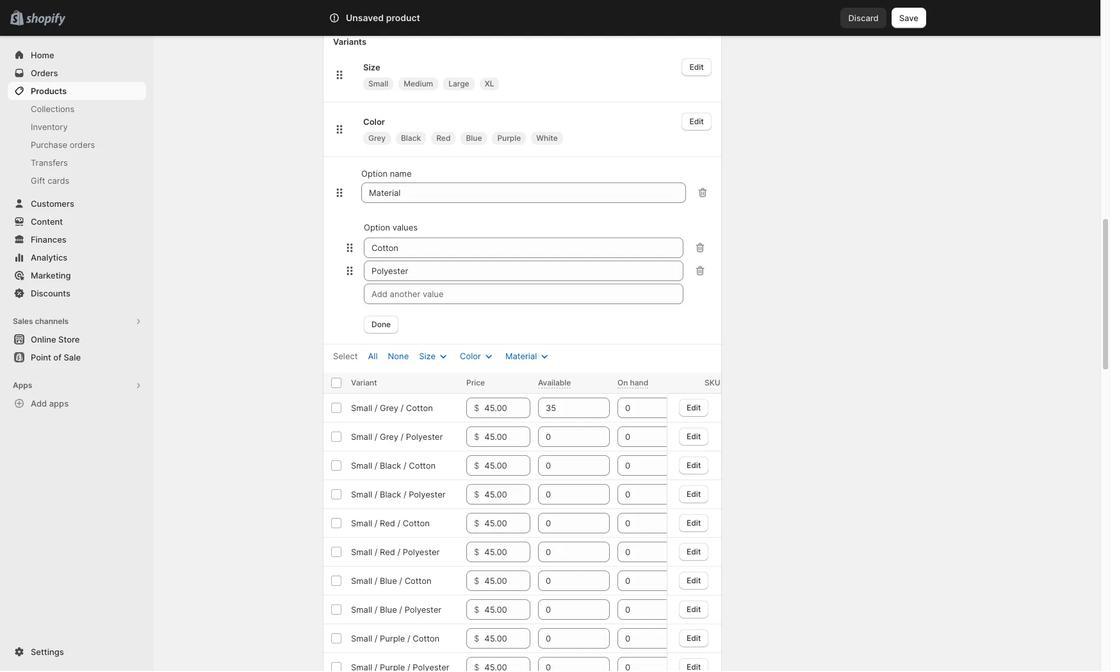 Task type: describe. For each thing, give the bounding box(es) containing it.
edit button for small / blue / cotton
[[679, 572, 709, 590]]

edit for small / red / cotton
[[687, 518, 701, 527]]

unsaved
[[346, 12, 384, 23]]

option for option name
[[361, 168, 388, 179]]

small / red / polyester
[[351, 547, 440, 557]]

edit button for small / red / polyester
[[679, 543, 709, 561]]

cotton for small / grey / cotton
[[406, 403, 433, 413]]

point of sale
[[31, 352, 81, 363]]

$ text field for small / black / polyester
[[484, 484, 530, 505]]

content link
[[8, 213, 146, 231]]

small for small / purple / cotton
[[351, 633, 372, 644]]

$ for small / blue / polyester
[[474, 605, 479, 615]]

online store link
[[8, 331, 146, 348]]

small for small / grey / polyester
[[351, 432, 372, 442]]

0 vertical spatial black
[[401, 133, 421, 143]]

gift cards
[[31, 176, 69, 186]]

unsaved product
[[346, 12, 420, 23]]

orders
[[70, 140, 95, 150]]

options element for $ text box related to small / purple / cotton
[[351, 633, 440, 644]]

Add another value text field
[[364, 284, 683, 304]]

0 vertical spatial red
[[436, 133, 451, 143]]

large
[[449, 79, 469, 88]]

store
[[58, 334, 80, 345]]

$ for small / black / polyester
[[474, 489, 479, 500]]

edit button for small / black / polyester
[[679, 485, 709, 503]]

options element for $ text field associated with small / red / polyester
[[351, 547, 440, 557]]

none button
[[380, 347, 416, 365]]

edit for small / black / polyester
[[687, 489, 701, 499]]

point of sale link
[[8, 348, 146, 366]]

finances link
[[8, 231, 146, 249]]

$ text field for small / black / cotton
[[484, 455, 530, 476]]

$ for small / red / polyester
[[474, 547, 479, 557]]

medium
[[404, 79, 433, 88]]

cotton for small / black / cotton
[[409, 461, 436, 471]]

option values
[[364, 222, 418, 233]]

4 $ text field from the top
[[484, 657, 530, 671]]

add
[[31, 398, 47, 409]]

edit button for small / red / cotton
[[679, 514, 709, 532]]

of
[[53, 352, 61, 363]]

$ for small / purple / cotton
[[474, 633, 479, 644]]

cotton for small / purple / cotton
[[413, 633, 440, 644]]

variants
[[333, 37, 366, 47]]

grey for cotton
[[380, 403, 398, 413]]

Style text field
[[361, 183, 686, 203]]

xl
[[485, 79, 494, 88]]

size button
[[411, 347, 457, 365]]

$ text field for small / grey / cotton
[[484, 398, 530, 418]]

add apps button
[[8, 395, 146, 413]]

small for small / blue / polyester
[[351, 605, 372, 615]]

save button
[[891, 8, 926, 28]]

color button
[[452, 347, 503, 365]]

sku
[[705, 378, 720, 388]]

$ for small / blue / cotton
[[474, 576, 479, 586]]

done
[[372, 320, 391, 329]]

online store button
[[0, 331, 154, 348]]

blue for polyester
[[380, 605, 397, 615]]

0 horizontal spatial purple
[[380, 633, 405, 644]]

purchase
[[31, 140, 67, 150]]

save
[[899, 13, 919, 23]]

$ for small / grey / polyester
[[474, 432, 479, 442]]

cotton for small / red / cotton
[[403, 518, 430, 528]]

small for small / black / cotton
[[351, 461, 372, 471]]

collections
[[31, 104, 74, 114]]

option name
[[361, 168, 412, 179]]

edit button for size
[[682, 58, 711, 76]]

sale
[[64, 352, 81, 363]]

$ for small / grey / cotton
[[474, 403, 479, 413]]

0 vertical spatial grey
[[368, 133, 386, 143]]

apps
[[13, 380, 32, 390]]

home
[[31, 50, 54, 60]]

options element for small / grey / cotton $ text field
[[351, 403, 433, 413]]

color inside color dropdown button
[[460, 351, 481, 361]]

black for polyester
[[380, 489, 401, 500]]

white
[[536, 133, 558, 143]]

$ text field for small / red / cotton
[[484, 513, 530, 534]]

options element for 1st $ text box from the bottom of the page
[[351, 662, 449, 671]]

hand
[[630, 378, 648, 388]]

inventory link
[[8, 118, 146, 136]]

inventory
[[31, 122, 68, 132]]

transfers
[[31, 158, 68, 168]]

available
[[538, 378, 571, 388]]

products
[[31, 86, 67, 96]]

material button
[[498, 347, 559, 365]]

products link
[[8, 82, 146, 100]]

none
[[388, 351, 409, 361]]

small / purple / cotton
[[351, 633, 440, 644]]

price
[[466, 378, 485, 388]]

sales channels
[[13, 316, 69, 326]]

values
[[392, 222, 418, 233]]

search button
[[364, 8, 736, 28]]

purchase orders
[[31, 140, 95, 150]]

black for cotton
[[380, 461, 401, 471]]

discounts
[[31, 288, 70, 298]]

gift cards link
[[8, 172, 146, 190]]

purchase orders link
[[8, 136, 146, 154]]

online store
[[31, 334, 80, 345]]

0 horizontal spatial size
[[363, 62, 380, 72]]

polyester for small / blue / polyester
[[405, 605, 441, 615]]

analytics
[[31, 252, 67, 263]]

edit for small / black / cotton
[[687, 460, 701, 470]]

home link
[[8, 46, 146, 64]]



Task type: vqa. For each thing, say whether or not it's contained in the screenshot.
My Store icon
no



Task type: locate. For each thing, give the bounding box(es) containing it.
small for small / black / polyester
[[351, 489, 372, 500]]

edit for small / blue / cotton
[[687, 576, 701, 585]]

2 $ text field from the top
[[484, 513, 530, 534]]

$
[[474, 403, 479, 413], [474, 432, 479, 442], [474, 461, 479, 471], [474, 489, 479, 500], [474, 518, 479, 528], [474, 547, 479, 557], [474, 576, 479, 586], [474, 605, 479, 615], [474, 633, 479, 644]]

small down small / blue / polyester
[[351, 633, 372, 644]]

purple left white
[[497, 133, 521, 143]]

grey for polyester
[[380, 432, 398, 442]]

1 vertical spatial grey
[[380, 403, 398, 413]]

small down the small / red / cotton
[[351, 547, 372, 557]]

5 $ from the top
[[474, 518, 479, 528]]

1 vertical spatial edit button
[[682, 113, 711, 131]]

done button
[[364, 316, 398, 334]]

purple
[[497, 133, 521, 143], [380, 633, 405, 644]]

small / red / cotton
[[351, 518, 430, 528]]

size down variants
[[363, 62, 380, 72]]

options element for small / grey / polyester's $ text box
[[351, 432, 443, 442]]

0 vertical spatial color
[[363, 117, 385, 127]]

5 edit button from the top
[[679, 514, 709, 532]]

options element for $ text field corresponding to small / blue / polyester
[[351, 605, 441, 615]]

9 $ from the top
[[474, 633, 479, 644]]

polyester for small / black / polyester
[[409, 489, 446, 500]]

8 options element from the top
[[351, 605, 441, 615]]

None text field
[[364, 238, 683, 258]]

search
[[386, 13, 413, 23]]

1 $ from the top
[[474, 403, 479, 413]]

blue for cotton
[[380, 576, 397, 586]]

size right none button
[[419, 351, 436, 361]]

6 options element from the top
[[351, 547, 440, 557]]

options element up 'small / blue / cotton'
[[351, 547, 440, 557]]

None text field
[[364, 261, 683, 281]]

options element containing small / black / polyester
[[351, 489, 446, 500]]

edit button
[[682, 58, 711, 76], [682, 113, 711, 131]]

blue down "large"
[[466, 133, 482, 143]]

7 edit button from the top
[[679, 572, 709, 590]]

channels
[[35, 316, 69, 326]]

edit for small / blue / polyester
[[687, 604, 701, 614]]

options element down small / grey / polyester
[[351, 461, 436, 471]]

edit button for small / blue / polyester
[[679, 601, 709, 618]]

$ text field
[[484, 427, 530, 447], [484, 513, 530, 534], [484, 628, 530, 649], [484, 657, 530, 671]]

options element containing small / blue / polyester
[[351, 605, 441, 615]]

black down small / grey / polyester
[[380, 461, 401, 471]]

on hand
[[617, 378, 648, 388]]

blue
[[466, 133, 482, 143], [380, 576, 397, 586], [380, 605, 397, 615]]

1 $ text field from the top
[[484, 427, 530, 447]]

small / blue / polyester
[[351, 605, 441, 615]]

polyester up 'small / black / cotton'
[[406, 432, 443, 442]]

cotton for small / blue / cotton
[[405, 576, 431, 586]]

2 options element from the top
[[351, 432, 443, 442]]

purple down small / blue / polyester
[[380, 633, 405, 644]]

9 edit button from the top
[[679, 629, 709, 647]]

None number field
[[538, 398, 591, 418], [617, 398, 670, 418], [538, 427, 591, 447], [617, 427, 670, 447], [538, 455, 591, 476], [617, 455, 670, 476], [538, 484, 591, 505], [617, 484, 670, 505], [538, 513, 591, 534], [617, 513, 670, 534], [538, 542, 591, 562], [617, 542, 670, 562], [538, 571, 591, 591], [617, 571, 670, 591], [538, 600, 591, 620], [617, 600, 670, 620], [538, 628, 591, 649], [617, 628, 670, 649], [538, 657, 591, 671], [617, 657, 670, 671], [538, 398, 591, 418], [617, 398, 670, 418], [538, 427, 591, 447], [617, 427, 670, 447], [538, 455, 591, 476], [617, 455, 670, 476], [538, 484, 591, 505], [617, 484, 670, 505], [538, 513, 591, 534], [617, 513, 670, 534], [538, 542, 591, 562], [617, 542, 670, 562], [538, 571, 591, 591], [617, 571, 670, 591], [538, 600, 591, 620], [617, 600, 670, 620], [538, 628, 591, 649], [617, 628, 670, 649], [538, 657, 591, 671], [617, 657, 670, 671]]

1 vertical spatial red
[[380, 518, 395, 528]]

sales
[[13, 316, 33, 326]]

options element down 'small / red / polyester'
[[351, 576, 431, 586]]

transfers link
[[8, 154, 146, 172]]

options element up small / grey / polyester
[[351, 403, 433, 413]]

polyester down 'small / black / cotton'
[[409, 489, 446, 500]]

7 options element from the top
[[351, 576, 431, 586]]

6 $ from the top
[[474, 547, 479, 557]]

3 $ text field from the top
[[484, 628, 530, 649]]

options element containing small / grey / cotton
[[351, 403, 433, 413]]

on
[[617, 378, 628, 388]]

options element for $ text field for small / black / cotton
[[351, 461, 436, 471]]

edit button for small / grey / polyester
[[679, 428, 709, 445]]

sales channels button
[[8, 313, 146, 331]]

cotton up small / grey / polyester
[[406, 403, 433, 413]]

5 options element from the top
[[351, 518, 430, 528]]

$ text field for small / blue / polyester
[[484, 600, 530, 620]]

edit button for color
[[682, 113, 711, 131]]

1 options element from the top
[[351, 403, 433, 413]]

options element for $ text box for small / red / cotton
[[351, 518, 430, 528]]

10 options element from the top
[[351, 662, 449, 671]]

options element containing small / purple / cotton
[[351, 633, 440, 644]]

small down variant
[[351, 403, 372, 413]]

6 $ text field from the top
[[484, 600, 530, 620]]

small up the small / red / cotton
[[351, 489, 372, 500]]

cotton down small / blue / polyester
[[413, 633, 440, 644]]

color
[[363, 117, 385, 127], [460, 351, 481, 361]]

$ text field
[[484, 398, 530, 418], [484, 455, 530, 476], [484, 484, 530, 505], [484, 542, 530, 562], [484, 571, 530, 591], [484, 600, 530, 620]]

2 vertical spatial grey
[[380, 432, 398, 442]]

3 edit button from the top
[[679, 456, 709, 474]]

$ for small / red / cotton
[[474, 518, 479, 528]]

black up "name"
[[401, 133, 421, 143]]

orders link
[[8, 64, 146, 82]]

1 horizontal spatial purple
[[497, 133, 521, 143]]

polyester for small / grey / polyester
[[406, 432, 443, 442]]

black up the small / red / cotton
[[380, 489, 401, 500]]

options element up small / purple / cotton
[[351, 605, 441, 615]]

black
[[401, 133, 421, 143], [380, 461, 401, 471], [380, 489, 401, 500]]

cotton down small / black / polyester
[[403, 518, 430, 528]]

edit for small / grey / polyester
[[687, 431, 701, 441]]

finances
[[31, 234, 66, 245]]

color up option name at the left top of page
[[363, 117, 385, 127]]

edit button for small / purple / cotton
[[679, 629, 709, 647]]

small / grey / polyester
[[351, 432, 443, 442]]

1 vertical spatial option
[[364, 222, 390, 233]]

options element containing small / grey / polyester
[[351, 432, 443, 442]]

settings
[[31, 647, 64, 657]]

2 vertical spatial black
[[380, 489, 401, 500]]

options element up 'small / black / cotton'
[[351, 432, 443, 442]]

red down the small / red / cotton
[[380, 547, 395, 557]]

small down 'small / red / polyester'
[[351, 576, 372, 586]]

options element containing small / red / polyester
[[351, 547, 440, 557]]

3 options element from the top
[[351, 461, 436, 471]]

1 vertical spatial color
[[460, 351, 481, 361]]

polyester
[[406, 432, 443, 442], [409, 489, 446, 500], [403, 547, 440, 557], [405, 605, 441, 615]]

all button
[[360, 347, 385, 365]]

4 edit button from the top
[[679, 485, 709, 503]]

grey up small / grey / polyester
[[380, 403, 398, 413]]

orders
[[31, 68, 58, 78]]

small down 'small / blue / cotton'
[[351, 605, 372, 615]]

2 $ text field from the top
[[484, 455, 530, 476]]

customers link
[[8, 195, 146, 213]]

option for option values
[[364, 222, 390, 233]]

gift
[[31, 176, 45, 186]]

1 edit button from the top
[[679, 399, 709, 417]]

small
[[368, 79, 388, 88], [351, 403, 372, 413], [351, 432, 372, 442], [351, 461, 372, 471], [351, 489, 372, 500], [351, 518, 372, 528], [351, 547, 372, 557], [351, 576, 372, 586], [351, 605, 372, 615], [351, 633, 372, 644]]

point of sale button
[[0, 348, 154, 366]]

7 $ from the top
[[474, 576, 479, 586]]

red for cotton
[[380, 518, 395, 528]]

small for small / blue / cotton
[[351, 576, 372, 586]]

edit button for small / grey / cotton
[[679, 399, 709, 417]]

red up 'small / red / polyester'
[[380, 518, 395, 528]]

small left medium
[[368, 79, 388, 88]]

customers
[[31, 199, 74, 209]]

3 $ from the top
[[474, 461, 479, 471]]

9 options element from the top
[[351, 633, 440, 644]]

option left "name"
[[361, 168, 388, 179]]

0 vertical spatial option
[[361, 168, 388, 179]]

2 edit button from the top
[[682, 113, 711, 131]]

0 horizontal spatial color
[[363, 117, 385, 127]]

material
[[505, 351, 537, 361]]

1 vertical spatial size
[[419, 351, 436, 361]]

small / blue / cotton
[[351, 576, 431, 586]]

add apps
[[31, 398, 69, 409]]

option
[[361, 168, 388, 179], [364, 222, 390, 233]]

$ text field for small / grey / polyester
[[484, 427, 530, 447]]

select
[[333, 351, 358, 361]]

5 $ text field from the top
[[484, 571, 530, 591]]

point
[[31, 352, 51, 363]]

apps button
[[8, 377, 146, 395]]

edit for small / red / polyester
[[687, 547, 701, 556]]

discard
[[848, 13, 879, 23]]

small down small / grey / polyester
[[351, 461, 372, 471]]

red
[[436, 133, 451, 143], [380, 518, 395, 528], [380, 547, 395, 557]]

blue down 'small / blue / cotton'
[[380, 605, 397, 615]]

discard button
[[841, 8, 886, 28]]

online
[[31, 334, 56, 345]]

1 $ text field from the top
[[484, 398, 530, 418]]

options element down 'small / black / cotton'
[[351, 489, 446, 500]]

content
[[31, 217, 63, 227]]

4 options element from the top
[[351, 489, 446, 500]]

4 $ from the top
[[474, 489, 479, 500]]

all
[[368, 351, 378, 361]]

size
[[363, 62, 380, 72], [419, 351, 436, 361]]

small for small
[[368, 79, 388, 88]]

cotton
[[406, 403, 433, 413], [409, 461, 436, 471], [403, 518, 430, 528], [405, 576, 431, 586], [413, 633, 440, 644]]

collections link
[[8, 100, 146, 118]]

$ text field for small / red / polyester
[[484, 542, 530, 562]]

0 vertical spatial edit button
[[682, 58, 711, 76]]

cotton up small / black / polyester
[[409, 461, 436, 471]]

$ for small / black / cotton
[[474, 461, 479, 471]]

1 vertical spatial black
[[380, 461, 401, 471]]

edit button
[[679, 399, 709, 417], [679, 428, 709, 445], [679, 456, 709, 474], [679, 485, 709, 503], [679, 514, 709, 532], [679, 543, 709, 561], [679, 572, 709, 590], [679, 601, 709, 618], [679, 629, 709, 647]]

$ text field for small / blue / cotton
[[484, 571, 530, 591]]

cards
[[48, 176, 69, 186]]

small for small / grey / cotton
[[351, 403, 372, 413]]

small / black / cotton
[[351, 461, 436, 471]]

polyester for small / red / polyester
[[403, 547, 440, 557]]

6 edit button from the top
[[679, 543, 709, 561]]

small up 'small / red / polyester'
[[351, 518, 372, 528]]

small / black / polyester
[[351, 489, 446, 500]]

$ text field for small / purple / cotton
[[484, 628, 530, 649]]

options element down small / purple / cotton
[[351, 662, 449, 671]]

4 $ text field from the top
[[484, 542, 530, 562]]

edit button for small / black / cotton
[[679, 456, 709, 474]]

options element down small / blue / polyester
[[351, 633, 440, 644]]

small / grey / cotton
[[351, 403, 433, 413]]

edit for small / purple / cotton
[[687, 633, 701, 643]]

options element containing small / blue / cotton
[[351, 576, 431, 586]]

small down small / grey / cotton
[[351, 432, 372, 442]]

variant
[[351, 378, 377, 388]]

0 vertical spatial purple
[[497, 133, 521, 143]]

options element containing small / black / cotton
[[351, 461, 436, 471]]

options element
[[351, 403, 433, 413], [351, 432, 443, 442], [351, 461, 436, 471], [351, 489, 446, 500], [351, 518, 430, 528], [351, 547, 440, 557], [351, 576, 431, 586], [351, 605, 441, 615], [351, 633, 440, 644], [351, 662, 449, 671]]

polyester up small / purple / cotton
[[405, 605, 441, 615]]

cotton up small / blue / polyester
[[405, 576, 431, 586]]

8 $ from the top
[[474, 605, 479, 615]]

settings link
[[8, 643, 146, 661]]

1 vertical spatial blue
[[380, 576, 397, 586]]

options element containing small / red / cotton
[[351, 518, 430, 528]]

size inside dropdown button
[[419, 351, 436, 361]]

1 vertical spatial purple
[[380, 633, 405, 644]]

2 vertical spatial red
[[380, 547, 395, 557]]

polyester up 'small / blue / cotton'
[[403, 547, 440, 557]]

1 horizontal spatial color
[[460, 351, 481, 361]]

edit for small / grey / cotton
[[687, 403, 701, 412]]

1 edit button from the top
[[682, 58, 711, 76]]

grey
[[368, 133, 386, 143], [380, 403, 398, 413], [380, 432, 398, 442]]

1 horizontal spatial size
[[419, 351, 436, 361]]

apps
[[49, 398, 69, 409]]

shopify image
[[26, 13, 65, 26]]

red for polyester
[[380, 547, 395, 557]]

grey down small / grey / cotton
[[380, 432, 398, 442]]

option left values
[[364, 222, 390, 233]]

color up price
[[460, 351, 481, 361]]

marketing
[[31, 270, 71, 281]]

8 edit button from the top
[[679, 601, 709, 618]]

2 edit button from the top
[[679, 428, 709, 445]]

2 vertical spatial blue
[[380, 605, 397, 615]]

options element for $ text field associated with small / blue / cotton
[[351, 576, 431, 586]]

small for small / red / polyester
[[351, 547, 372, 557]]

2 $ from the top
[[474, 432, 479, 442]]

edit
[[690, 62, 704, 72], [690, 117, 704, 126], [687, 403, 701, 412], [687, 431, 701, 441], [687, 460, 701, 470], [687, 489, 701, 499], [687, 518, 701, 527], [687, 547, 701, 556], [687, 576, 701, 585], [687, 604, 701, 614], [687, 633, 701, 643]]

options element up 'small / red / polyester'
[[351, 518, 430, 528]]

name
[[390, 168, 412, 179]]

0 vertical spatial blue
[[466, 133, 482, 143]]

0 vertical spatial size
[[363, 62, 380, 72]]

product
[[386, 12, 420, 23]]

analytics link
[[8, 249, 146, 266]]

discounts link
[[8, 284, 146, 302]]

small for small / red / cotton
[[351, 518, 372, 528]]

marketing link
[[8, 266, 146, 284]]

blue down 'small / red / polyester'
[[380, 576, 397, 586]]

options element for small / black / polyester's $ text field
[[351, 489, 446, 500]]

red down "large"
[[436, 133, 451, 143]]

3 $ text field from the top
[[484, 484, 530, 505]]

grey up option name at the left top of page
[[368, 133, 386, 143]]



